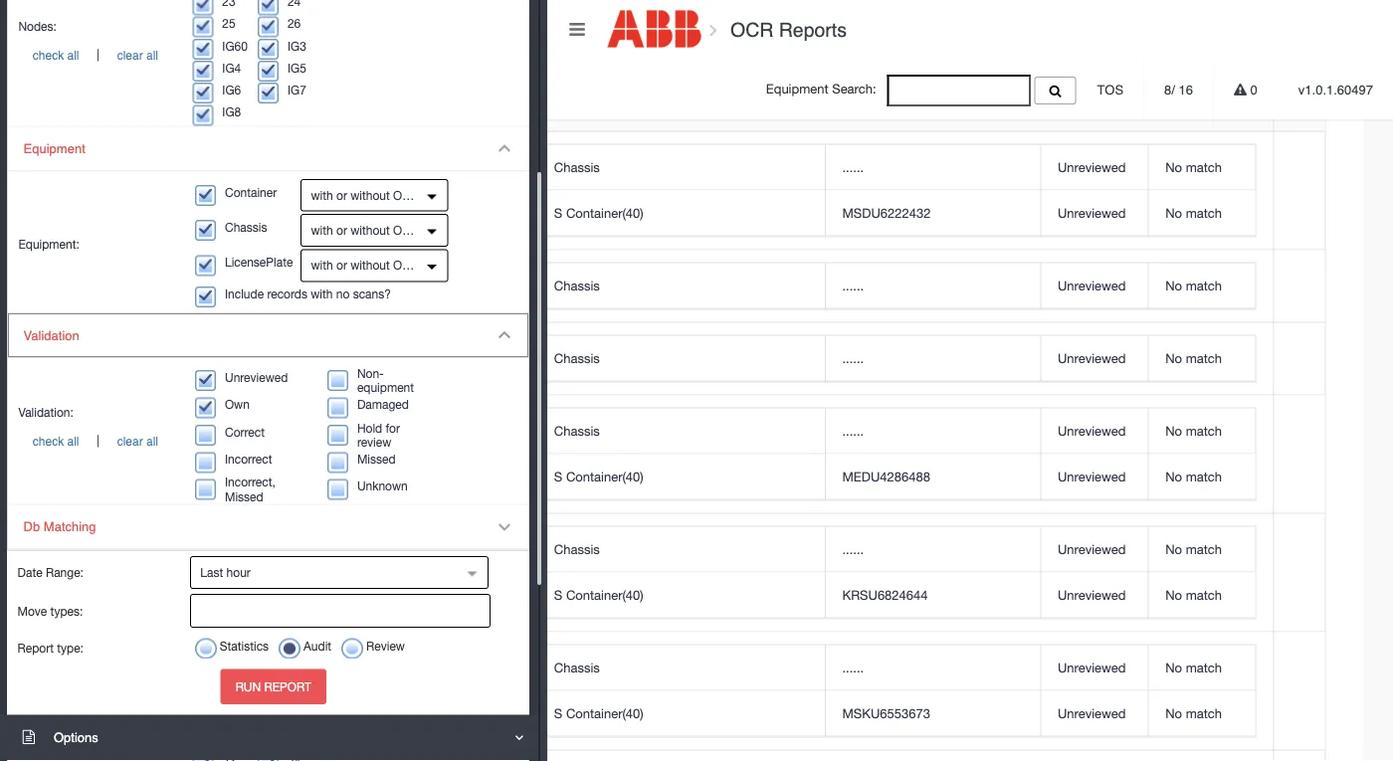 Task type: vqa. For each thing, say whether or not it's contained in the screenshot.
EXIT cell associated with 22
yes



Task type: describe. For each thing, give the bounding box(es) containing it.
1 unreviewed cell from the top
[[1040, 145, 1148, 190]]

22 cell
[[301, 323, 386, 396]]

damaged
[[357, 397, 409, 411]]

2023- for 2023-10-16 13:23:56
[[84, 575, 118, 591]]

row containing ap20231016001775
[[68, 323, 1325, 396]]

5 match from the top
[[1186, 423, 1222, 439]]

no for third 'unreviewed' cell from the bottom of the grid containing ocr reads no match cell
[[1166, 587, 1183, 603]]

hold
[[357, 421, 382, 435]]

row group for ap20231016001774 2023-10-16 13:24:16
[[538, 409, 1256, 500]]

1 vertical spatial reports
[[153, 66, 212, 81]]

incorrect, missed
[[225, 475, 276, 504]]

date range:
[[17, 566, 84, 580]]

5 no match from the top
[[1166, 423, 1222, 439]]

s container(40) for krsu6824644
[[554, 587, 644, 603]]

s container(40) cell for medu4286488
[[538, 454, 825, 500]]

0 button
[[1214, 60, 1278, 119]]

or for licenseplate
[[336, 258, 347, 272]]

chassis for fifth chassis cell from the bottom of the page
[[554, 278, 600, 293]]

check for nodes:
[[33, 49, 64, 63]]

25 for msdu6222432
[[318, 183, 333, 198]]

2 ...... from the top
[[843, 278, 864, 293]]

move
[[17, 604, 47, 618]]

7 unreviewed cell from the top
[[1040, 527, 1148, 573]]

check for validation:
[[33, 434, 64, 448]]

reads
[[568, 105, 605, 120]]

types:
[[50, 604, 83, 618]]

ig4
[[222, 61, 241, 75]]

container(40) for medu4286488
[[566, 469, 644, 484]]

no for seventh 'unreviewed' cell from the top no match cell
[[1166, 542, 1183, 557]]

licenseplate
[[225, 255, 293, 269]]

run report
[[236, 680, 311, 694]]

6 unreviewed cell from the top
[[1040, 454, 1148, 500]]

8/ 16 button
[[1145, 60, 1213, 119]]

3 ...... cell from the top
[[825, 336, 1040, 382]]

equipment
[[357, 381, 414, 394]]

2 chassis cell from the top
[[538, 263, 825, 309]]

validation
[[23, 328, 79, 343]]

no match cell for seventh 'unreviewed' cell from the top
[[1148, 527, 1256, 573]]

...... for msdu6222432
[[843, 159, 864, 175]]

check all link for nodes:
[[18, 49, 94, 63]]

...... cell for krsu6824644
[[825, 527, 1040, 573]]

container(40) for msku6553673
[[566, 706, 644, 721]]

25 cell for msku6553673
[[301, 633, 386, 751]]

22
[[318, 351, 333, 366]]

date
[[17, 566, 42, 580]]

no for no match cell corresponding to first 'unreviewed' cell from the bottom of the grid containing ocr reads
[[1166, 706, 1183, 721]]

db matching link
[[8, 505, 529, 550]]

last hour
[[200, 565, 251, 579]]

equipment search:
[[766, 81, 887, 97]]

13:24:54
[[155, 193, 206, 208]]

matching
[[44, 520, 96, 535]]

no match cell for 3rd 'unreviewed' cell from the top of the grid containing ocr reads
[[1148, 263, 1256, 309]]

clear all link for nodes:
[[103, 49, 173, 63]]

row group for ap20231016001776 2023-10-16 13:24:54
[[538, 145, 1256, 236]]

run
[[236, 680, 261, 694]]

msdu6222432
[[843, 205, 931, 220]]

13:24:16
[[155, 457, 206, 472]]

non- equipment
[[357, 366, 414, 394]]

for
[[386, 421, 400, 435]]

1 horizontal spatial reports
[[779, 18, 847, 41]]

cell containing ap20231016001774
[[68, 396, 301, 514]]

16 inside dropdown button
[[1179, 82, 1193, 97]]

equipment:
[[18, 237, 79, 251]]

validation link
[[8, 314, 529, 358]]

clear for validation:
[[117, 434, 143, 448]]

3 chassis cell from the top
[[538, 336, 825, 382]]

exit cell for 23
[[386, 250, 519, 323]]

no for no match cell for sixth 'unreviewed' cell from the bottom
[[1166, 423, 1183, 439]]

...... cell for msdu6222432
[[825, 145, 1040, 190]]

equipment for equipment search:
[[766, 81, 829, 97]]

ap20231016001776 2023-10-16 13:24:54
[[84, 172, 206, 208]]

without for licenseplate
[[351, 258, 390, 272]]

2 unreviewed cell from the top
[[1040, 190, 1148, 236]]

clear for nodes:
[[117, 49, 143, 63]]

nodes:
[[18, 19, 57, 33]]

10- for 13:24:16
[[118, 457, 138, 472]]

ap20231016001774 2023-10-16 13:24:16
[[84, 436, 206, 472]]

without for container
[[351, 188, 390, 202]]

with or without ocr for licenseplate
[[311, 258, 419, 272]]

no for no match cell for 10th 'unreviewed' cell from the bottom of the grid containing ocr reads
[[1166, 159, 1183, 175]]

ap20231016001777 2023-10-16 13:25:03
[[84, 268, 206, 304]]

non-
[[357, 366, 384, 380]]

ig5
[[288, 61, 306, 75]]

chassis cell for medu4286488
[[538, 409, 825, 454]]

ocr reads row
[[68, 94, 1325, 132]]

review
[[366, 640, 405, 654]]

include
[[225, 287, 264, 301]]

exit for 22
[[404, 351, 430, 366]]

s container(40) cell for krsu6824644
[[538, 573, 825, 619]]

last
[[200, 565, 223, 579]]

chassis for chassis cell associated with msku6553673
[[554, 660, 600, 676]]

...... cell for msku6553673
[[825, 646, 1040, 691]]

scans?
[[353, 287, 391, 301]]

s container(40) cell for msdu6222432
[[538, 190, 825, 236]]

krsu6824644
[[843, 587, 928, 603]]

grid containing ocr reads
[[68, 94, 1325, 761]]

hold for review
[[357, 421, 400, 449]]

chassis inside equipment menu item
[[225, 220, 267, 234]]

ocr for container
[[393, 188, 419, 202]]

no for no match cell associated with ninth 'unreviewed' cell from the bottom
[[1166, 205, 1183, 220]]

...... for msku6553673
[[843, 660, 864, 676]]

clear all link for validation:
[[103, 434, 173, 448]]

13:24:31
[[155, 361, 206, 377]]

9 match from the top
[[1186, 660, 1222, 676]]

4 unreviewed cell from the top
[[1040, 336, 1148, 382]]

ap20231016001775 2023-10-16 13:24:31
[[84, 341, 206, 377]]

ap20231016001777
[[84, 268, 202, 283]]

check all link for validation:
[[18, 434, 94, 448]]

db
[[23, 520, 40, 535]]

ocr for chassis
[[393, 223, 419, 237]]

...... for krsu6824644
[[843, 542, 864, 557]]

exit for 25
[[404, 183, 430, 198]]

no match cell for 2nd 'unreviewed' cell from the bottom
[[1148, 646, 1256, 691]]

23 cell
[[301, 250, 386, 323]]

2023- for 2023-10-16 13:24:16
[[84, 457, 118, 472]]

with for licenseplate
[[311, 258, 333, 272]]

23
[[318, 278, 333, 294]]

statistics
[[220, 640, 269, 654]]

review
[[357, 435, 391, 449]]

ap20231016001772
[[84, 555, 202, 570]]

unknown
[[357, 479, 408, 493]]

ocr reports
[[725, 18, 847, 41]]

no match cell for 5th 'unreviewed' cell from the bottom
[[1148, 454, 1256, 500]]

ap20231016001774
[[84, 436, 202, 452]]

with for chassis
[[311, 223, 333, 237]]

9 no match from the top
[[1166, 660, 1222, 676]]

msdu6222432 cell
[[825, 190, 1040, 236]]

...... cell for medu4286488
[[825, 409, 1040, 454]]

2 no match from the top
[[1166, 205, 1222, 220]]

no match cell for third 'unreviewed' cell from the bottom of the grid containing ocr reads
[[1148, 573, 1256, 619]]

ig6
[[222, 83, 241, 97]]

correct
[[225, 425, 265, 439]]

own
[[225, 397, 250, 411]]

s for msku6553673
[[554, 706, 563, 721]]

8 no match from the top
[[1166, 587, 1222, 603]]

exit cell for 25
[[386, 132, 519, 250]]

incorrect
[[225, 452, 272, 466]]

no match cell for 4th 'unreviewed' cell from the top of the grid containing ocr reads
[[1148, 336, 1256, 382]]

clear all for nodes:
[[117, 49, 158, 63]]

container
[[225, 185, 277, 199]]

chassis cell for msdu6222432
[[538, 145, 825, 190]]

2 match from the top
[[1186, 205, 1222, 220]]

0 vertical spatial 25
[[222, 17, 236, 30]]

26
[[288, 17, 301, 30]]

ap20231016001772 2023-10-16 13:23:56
[[84, 555, 206, 591]]

8 match from the top
[[1186, 587, 1222, 603]]

records
[[267, 287, 307, 301]]

16 for ig3
[[137, 457, 152, 472]]

audit
[[304, 640, 332, 654]]



Task type: locate. For each thing, give the bounding box(es) containing it.
2 s from the top
[[554, 469, 563, 484]]

4 s container(40) from the top
[[554, 706, 644, 721]]

2023- down ap20231016001776
[[84, 193, 118, 208]]

1 vertical spatial check all link
[[18, 434, 94, 448]]

10 no match cell from the top
[[1148, 691, 1256, 737]]

exit cell
[[386, 132, 519, 250], [386, 250, 519, 323], [386, 323, 519, 396]]

cell containing ap20231016001775
[[68, 323, 301, 396]]

8/ 16
[[1165, 82, 1193, 97]]

reports left "ig4"
[[153, 66, 212, 81]]

all
[[67, 49, 79, 63], [146, 49, 158, 63], [67, 434, 79, 448], [146, 434, 158, 448]]

0 vertical spatial 25 cell
[[301, 132, 386, 250]]

0 vertical spatial missed
[[357, 452, 396, 466]]

include records with no scans?
[[225, 287, 391, 301]]

medu4286488 cell
[[825, 454, 1040, 500]]

4 container(40) from the top
[[566, 706, 644, 721]]

1 vertical spatial 25 cell
[[301, 633, 386, 751]]

1 container(40) from the top
[[566, 205, 644, 220]]

0 vertical spatial reports
[[779, 18, 847, 41]]

16 inside ap20231016001775 2023-10-16 13:24:31
[[137, 361, 152, 377]]

clear all left "ig4"
[[117, 49, 158, 63]]

...... cell
[[825, 145, 1040, 190], [825, 263, 1040, 309], [825, 336, 1040, 382], [825, 409, 1040, 454], [825, 527, 1040, 573], [825, 646, 1040, 691]]

4 s container(40) cell from the top
[[538, 691, 825, 737]]

search image
[[1050, 84, 1062, 97]]

ig3 left review
[[318, 447, 339, 462]]

ig3 inside menu
[[288, 39, 306, 53]]

cell containing ap20231016001772
[[68, 514, 301, 633]]

2 s container(40) cell from the top
[[538, 454, 825, 500]]

cell containing ap20231016001777
[[68, 250, 301, 323]]

menu
[[7, 0, 530, 551]]

| for nodes:
[[94, 47, 103, 61]]

ig3 cell
[[301, 396, 386, 514]]

0 vertical spatial ig3
[[288, 39, 306, 53]]

equipment up ap20231016001776
[[23, 141, 85, 156]]

3 container(40) from the top
[[566, 587, 644, 603]]

s
[[554, 205, 563, 220], [554, 469, 563, 484], [554, 587, 563, 603], [554, 706, 563, 721]]

equipment left search:
[[766, 81, 829, 97]]

or for chassis
[[336, 223, 347, 237]]

2023- for 2023-10-16 13:24:31
[[84, 361, 118, 377]]

equipment for equipment
[[23, 141, 85, 156]]

25 for msku6553673
[[318, 683, 333, 699]]

unreviewed cell
[[1040, 145, 1148, 190], [1040, 190, 1148, 236], [1040, 263, 1148, 309], [1040, 336, 1148, 382], [1040, 409, 1148, 454], [1040, 454, 1148, 500], [1040, 527, 1148, 573], [1040, 573, 1148, 619], [1040, 646, 1148, 691], [1040, 691, 1148, 737]]

no match cell for sixth 'unreviewed' cell from the bottom
[[1148, 409, 1256, 454]]

0 horizontal spatial ig3
[[288, 39, 306, 53]]

2023- inside ap20231016001775 2023-10-16 13:24:31
[[84, 361, 118, 377]]

s container(40) cell for msku6553673
[[538, 691, 825, 737]]

2 10- from the top
[[118, 289, 138, 304]]

3 match from the top
[[1186, 278, 1222, 293]]

check all link
[[18, 49, 94, 63], [18, 434, 94, 448]]

ap20231016001775
[[84, 341, 202, 356]]

2023- inside ap20231016001772 2023-10-16 13:23:56
[[84, 575, 118, 591]]

clear inside validation menu item
[[117, 434, 143, 448]]

16 down ap20231016001772
[[137, 575, 152, 591]]

25 down 'equipment' link
[[318, 183, 333, 198]]

6 ...... cell from the top
[[825, 646, 1040, 691]]

8/
[[1165, 82, 1175, 97]]

4 no match cell from the top
[[1148, 336, 1256, 382]]

0 horizontal spatial equipment
[[23, 141, 85, 156]]

validation:
[[18, 405, 73, 419]]

s container(40) for msdu6222432
[[554, 205, 644, 220]]

2023- inside ap20231016001776 2023-10-16 13:24:54
[[84, 193, 118, 208]]

2023- inside ap20231016001777 2023-10-16 13:25:03
[[84, 289, 118, 304]]

2 with from the top
[[311, 223, 333, 237]]

chassis cell for krsu6824644
[[538, 527, 825, 573]]

container(40) for krsu6824644
[[566, 587, 644, 603]]

reports up equipment search:
[[779, 18, 847, 41]]

chassis for fourth chassis cell from the bottom
[[554, 350, 600, 366]]

6 no from the top
[[1166, 469, 1183, 484]]

2 clear all link from the top
[[103, 434, 173, 448]]

8 no match cell from the top
[[1148, 573, 1256, 619]]

0 vertical spatial check all
[[33, 49, 79, 63]]

check all inside validation menu item
[[33, 434, 79, 448]]

2 clear all from the top
[[117, 434, 158, 448]]

no for 4th 'unreviewed' cell from the top of the grid containing ocr reads no match cell
[[1166, 350, 1183, 366]]

v1.0.1.60497
[[1299, 82, 1374, 97]]

1 horizontal spatial report
[[264, 680, 311, 694]]

with for container
[[311, 188, 333, 202]]

exit
[[404, 183, 430, 198], [404, 278, 430, 294], [404, 351, 430, 366]]

1 no match cell from the top
[[1148, 145, 1256, 190]]

clear all
[[117, 49, 158, 63], [117, 434, 158, 448]]

msku6553673 cell
[[825, 691, 1040, 737]]

cell
[[68, 132, 301, 250], [1273, 132, 1325, 250], [68, 250, 301, 323], [1273, 250, 1325, 323], [68, 323, 301, 396], [1273, 323, 1325, 396], [68, 396, 301, 514], [1273, 396, 1325, 514], [68, 514, 301, 633], [301, 514, 386, 633], [386, 514, 519, 633], [1273, 514, 1325, 633], [68, 633, 301, 751], [386, 633, 519, 751], [1273, 633, 1325, 751], [68, 751, 301, 761], [301, 751, 386, 761], [386, 751, 519, 761], [519, 751, 1273, 761], [1273, 751, 1325, 761]]

1 s from the top
[[554, 205, 563, 220]]

menu containing equipment
[[7, 0, 530, 551]]

1 vertical spatial |
[[94, 433, 103, 447]]

3 10- from the top
[[118, 361, 138, 377]]

2 vertical spatial with or without ocr
[[311, 258, 419, 272]]

check all for validation:
[[33, 434, 79, 448]]

4 chassis cell from the top
[[538, 409, 825, 454]]

msku6553673
[[843, 706, 931, 721]]

10- inside ap20231016001776 2023-10-16 13:24:54
[[118, 193, 138, 208]]

10 no match from the top
[[1166, 706, 1222, 721]]

1 vertical spatial with or without ocr
[[311, 223, 419, 237]]

s for medu4286488
[[554, 469, 563, 484]]

s for krsu6824644
[[554, 587, 563, 603]]

0 horizontal spatial reports
[[153, 66, 212, 81]]

7 no match from the top
[[1166, 542, 1222, 557]]

1 no match from the top
[[1166, 159, 1222, 175]]

check all link down validation:
[[18, 434, 94, 448]]

unreviewed
[[1058, 159, 1126, 175], [1058, 205, 1126, 220], [1058, 278, 1126, 293], [1058, 350, 1126, 366], [225, 370, 288, 384], [1058, 423, 1126, 439], [1058, 469, 1126, 484], [1058, 542, 1126, 557], [1058, 587, 1126, 603], [1058, 660, 1126, 676], [1058, 706, 1126, 721]]

no
[[336, 287, 350, 301]]

16 inside ap20231016001772 2023-10-16 13:23:56
[[137, 575, 152, 591]]

1 vertical spatial clear
[[117, 434, 143, 448]]

3 2023- from the top
[[84, 361, 118, 377]]

25 up ig60
[[222, 17, 236, 30]]

warning image
[[1234, 83, 1247, 96]]

16 for 23
[[137, 289, 152, 304]]

5 ...... from the top
[[843, 542, 864, 557]]

missed down review
[[357, 452, 396, 466]]

chassis
[[554, 159, 600, 175], [225, 220, 267, 234], [554, 278, 600, 293], [554, 350, 600, 366], [554, 423, 600, 439], [554, 542, 600, 557], [554, 660, 600, 676]]

10- for 13:25:03
[[118, 289, 138, 304]]

v1.0.1.60497 button
[[1279, 60, 1393, 119]]

row group
[[68, 132, 1325, 761], [538, 145, 1256, 236], [538, 409, 1256, 500], [538, 527, 1256, 619], [538, 646, 1256, 737]]

check inside validation menu item
[[33, 434, 64, 448]]

tab list containing reports
[[67, 55, 1364, 761]]

exit cell for 22
[[386, 323, 519, 396]]

3 ...... from the top
[[843, 350, 864, 366]]

1 vertical spatial clear all
[[117, 434, 158, 448]]

2 no from the top
[[1166, 205, 1183, 220]]

7 match from the top
[[1186, 542, 1222, 557]]

ocr reads
[[537, 105, 605, 120]]

clear all for validation:
[[117, 434, 158, 448]]

missed down incorrect,
[[225, 490, 263, 504]]

s container(40)
[[554, 205, 644, 220], [554, 469, 644, 484], [554, 587, 644, 603], [554, 706, 644, 721]]

medu4286488
[[843, 469, 931, 484]]

without for chassis
[[351, 223, 390, 237]]

without
[[351, 188, 390, 202], [351, 223, 390, 237], [351, 258, 390, 272]]

10- for 13:24:54
[[118, 193, 138, 208]]

s container(40) for medu4286488
[[554, 469, 644, 484]]

check all
[[33, 49, 79, 63], [33, 434, 79, 448]]

2023- down ap20231016001777
[[84, 289, 118, 304]]

unreviewed inside validation menu item
[[225, 370, 288, 384]]

clear all link left "ig4"
[[103, 49, 173, 63]]

25 cell right run
[[301, 633, 386, 751]]

range:
[[46, 566, 84, 580]]

1 horizontal spatial ig3
[[318, 447, 339, 462]]

1 ...... from the top
[[843, 159, 864, 175]]

2 exit from the top
[[404, 278, 430, 294]]

2 with or without ocr from the top
[[311, 223, 419, 237]]

container(40) for msdu6222432
[[566, 205, 644, 220]]

1 vertical spatial ig3
[[318, 447, 339, 462]]

1 ...... cell from the top
[[825, 145, 1040, 190]]

2 2023- from the top
[[84, 289, 118, 304]]

16 inside "ap20231016001774 2023-10-16 13:24:16"
[[137, 457, 152, 472]]

0 vertical spatial clear all
[[117, 49, 158, 63]]

25 cell for msdu6222432
[[301, 132, 386, 250]]

1 vertical spatial report
[[264, 680, 311, 694]]

16 down ap20231016001776
[[137, 193, 152, 208]]

5 unreviewed cell from the top
[[1040, 409, 1148, 454]]

16 for 25
[[137, 193, 152, 208]]

5 chassis cell from the top
[[538, 527, 825, 573]]

or up no
[[336, 258, 347, 272]]

16 down ap20231016001775
[[137, 361, 152, 377]]

10-
[[118, 193, 138, 208], [118, 289, 138, 304], [118, 361, 138, 377], [118, 457, 138, 472], [118, 575, 138, 591]]

no match cell for first 'unreviewed' cell from the bottom of the grid containing ocr reads
[[1148, 691, 1256, 737]]

10- inside "ap20231016001774 2023-10-16 13:24:16"
[[118, 457, 138, 472]]

validation menu item
[[8, 314, 529, 505]]

8 no from the top
[[1166, 587, 1183, 603]]

clear all up 13:24:16
[[117, 434, 158, 448]]

2 check all link from the top
[[18, 434, 94, 448]]

10- inside ap20231016001775 2023-10-16 13:24:31
[[118, 361, 138, 377]]

1 vertical spatial 25
[[318, 183, 333, 198]]

move types:
[[17, 604, 83, 618]]

1 with or without ocr from the top
[[311, 188, 419, 202]]

10- down ap20231016001775
[[118, 361, 138, 377]]

missed
[[357, 452, 396, 466], [225, 490, 263, 504]]

2023- right the 'range:'
[[84, 575, 118, 591]]

None field
[[887, 75, 1031, 106], [191, 596, 216, 627], [887, 75, 1031, 106], [191, 596, 216, 627]]

clear all inside validation menu item
[[117, 434, 158, 448]]

report type:
[[17, 642, 84, 656]]

no match cell for ninth 'unreviewed' cell from the bottom
[[1148, 190, 1256, 236]]

1 vertical spatial clear all link
[[103, 434, 173, 448]]

exit for 23
[[404, 278, 430, 294]]

no match
[[1166, 159, 1222, 175], [1166, 205, 1222, 220], [1166, 278, 1222, 293], [1166, 350, 1222, 366], [1166, 423, 1222, 439], [1166, 469, 1222, 484], [1166, 542, 1222, 557], [1166, 587, 1222, 603], [1166, 660, 1222, 676], [1166, 706, 1222, 721]]

equipment menu item
[[8, 127, 529, 314]]

1 with from the top
[[311, 188, 333, 202]]

9 unreviewed cell from the top
[[1040, 646, 1148, 691]]

ap20231016001776
[[84, 172, 202, 188]]

entry
[[404, 447, 445, 462]]

or for container
[[336, 188, 347, 202]]

reports link
[[139, 55, 226, 95]]

clear all link inside validation menu item
[[103, 434, 173, 448]]

equipment link
[[8, 127, 529, 171]]

chassis for chassis cell related to medu4286488
[[554, 423, 600, 439]]

3 unreviewed cell from the top
[[1040, 263, 1148, 309]]

check all down the nodes:
[[33, 49, 79, 63]]

2023-
[[84, 193, 118, 208], [84, 289, 118, 304], [84, 361, 118, 377], [84, 457, 118, 472], [84, 575, 118, 591]]

no for no match cell corresponding to 3rd 'unreviewed' cell from the top of the grid containing ocr reads
[[1166, 278, 1183, 293]]

10 no from the top
[[1166, 706, 1183, 721]]

or down 'equipment' link
[[336, 188, 347, 202]]

1 vertical spatial exit
[[404, 278, 430, 294]]

2 check from the top
[[33, 434, 64, 448]]

check all link down the nodes:
[[18, 49, 94, 63]]

1 10- from the top
[[118, 193, 138, 208]]

cell containing ap20231016001776
[[68, 132, 301, 250]]

2 no match cell from the top
[[1148, 190, 1256, 236]]

5 10- from the top
[[118, 575, 138, 591]]

3 s from the top
[[554, 587, 563, 603]]

2023- down ap20231016001775
[[84, 361, 118, 377]]

incorrect,
[[225, 475, 276, 489]]

equipment inside menu item
[[23, 141, 85, 156]]

ig3 inside 'cell'
[[318, 447, 339, 462]]

0 vertical spatial report
[[17, 642, 54, 656]]

0 horizontal spatial report
[[17, 642, 54, 656]]

no match cell
[[1148, 145, 1256, 190], [1148, 190, 1256, 236], [1148, 263, 1256, 309], [1148, 336, 1256, 382], [1148, 409, 1256, 454], [1148, 454, 1256, 500], [1148, 527, 1256, 573], [1148, 573, 1256, 619], [1148, 646, 1256, 691], [1148, 691, 1256, 737]]

ocr
[[731, 18, 774, 41], [537, 105, 565, 120], [393, 188, 419, 202], [393, 223, 419, 237], [393, 258, 419, 272]]

chassis for chassis cell related to msdu6222432
[[554, 159, 600, 175]]

report right run
[[264, 680, 311, 694]]

0 vertical spatial check
[[33, 49, 64, 63]]

tos button
[[1078, 60, 1144, 119]]

6 no match from the top
[[1166, 469, 1222, 484]]

5 no match cell from the top
[[1148, 409, 1256, 454]]

grid
[[68, 94, 1325, 761]]

1 vertical spatial check
[[33, 434, 64, 448]]

1 | from the top
[[94, 47, 103, 61]]

report
[[17, 642, 54, 656], [264, 680, 311, 694]]

no match cell for 10th 'unreviewed' cell from the bottom of the grid containing ocr reads
[[1148, 145, 1256, 190]]

2 check all from the top
[[33, 434, 79, 448]]

10- down ap20231016001777
[[118, 289, 138, 304]]

16 inside ap20231016001777 2023-10-16 13:25:03
[[137, 289, 152, 304]]

2023- for 2023-10-16 13:24:54
[[84, 193, 118, 208]]

with
[[311, 188, 333, 202], [311, 223, 333, 237], [311, 258, 333, 272], [311, 287, 333, 301]]

16 down ap20231016001774
[[137, 457, 152, 472]]

10- down ap20231016001776
[[118, 193, 138, 208]]

0 vertical spatial or
[[336, 188, 347, 202]]

3 exit cell from the top
[[386, 323, 519, 396]]

16 right 8/
[[1179, 82, 1193, 97]]

25 down audit
[[318, 683, 333, 699]]

10- inside ap20231016001772 2023-10-16 13:23:56
[[118, 575, 138, 591]]

type:
[[57, 642, 84, 656]]

4 10- from the top
[[118, 457, 138, 472]]

3 without from the top
[[351, 258, 390, 272]]

10- down ap20231016001772
[[118, 575, 138, 591]]

clear all link
[[103, 49, 173, 63], [103, 434, 173, 448]]

2023- down ap20231016001774
[[84, 457, 118, 472]]

ig3 up ig5
[[288, 39, 306, 53]]

1 match from the top
[[1186, 159, 1222, 175]]

| inside validation menu item
[[94, 433, 103, 447]]

| left reports link
[[94, 47, 103, 61]]

10 match from the top
[[1186, 706, 1222, 721]]

db matching
[[23, 520, 96, 535]]

1 check all from the top
[[33, 49, 79, 63]]

5 2023- from the top
[[84, 575, 118, 591]]

10 unreviewed cell from the top
[[1040, 691, 1148, 737]]

1 horizontal spatial missed
[[357, 452, 396, 466]]

8 unreviewed cell from the top
[[1040, 573, 1148, 619]]

chassis for krsu6824644's chassis cell
[[554, 542, 600, 557]]

s container(40) cell
[[538, 190, 825, 236], [538, 454, 825, 500], [538, 573, 825, 619], [538, 691, 825, 737]]

1 vertical spatial without
[[351, 223, 390, 237]]

7 no match cell from the top
[[1148, 527, 1256, 573]]

3 exit from the top
[[404, 351, 430, 366]]

tab list
[[67, 55, 1364, 761]]

2 vertical spatial without
[[351, 258, 390, 272]]

hour
[[227, 565, 251, 579]]

with or without ocr for chassis
[[311, 223, 419, 237]]

2023- for 2023-10-16 13:25:03
[[84, 289, 118, 304]]

|
[[94, 47, 103, 61], [94, 433, 103, 447]]

10- for 13:24:31
[[118, 361, 138, 377]]

1 check from the top
[[33, 49, 64, 63]]

or up 23 cell
[[336, 223, 347, 237]]

1 horizontal spatial equipment
[[766, 81, 829, 97]]

3 s container(40) from the top
[[554, 587, 644, 603]]

5 ...... cell from the top
[[825, 527, 1040, 573]]

0 vertical spatial check all link
[[18, 49, 94, 63]]

2 25 cell from the top
[[301, 633, 386, 751]]

row
[[68, 132, 1325, 250], [538, 145, 1256, 190], [538, 190, 1256, 236], [68, 250, 1325, 323], [538, 263, 1256, 309], [68, 323, 1325, 396], [538, 336, 1256, 382], [68, 396, 1325, 514], [538, 409, 1256, 454], [538, 454, 1256, 500], [68, 514, 1325, 633], [538, 527, 1256, 573], [538, 573, 1256, 619], [68, 633, 1325, 751], [538, 646, 1256, 691], [538, 691, 1256, 737], [68, 751, 1325, 761]]

s for msdu6222432
[[554, 205, 563, 220]]

1 vertical spatial missed
[[225, 490, 263, 504]]

clear all link up 13:24:16
[[103, 434, 173, 448]]

entry cell
[[386, 396, 519, 514]]

0 horizontal spatial missed
[[225, 490, 263, 504]]

ig7
[[288, 83, 306, 97]]

row containing ap20231016001777
[[68, 250, 1325, 323]]

with or without ocr
[[311, 188, 419, 202], [311, 223, 419, 237], [311, 258, 419, 272]]

10- for 13:23:56
[[118, 575, 138, 591]]

row group for ap20231016001772 2023-10-16 13:23:56
[[538, 527, 1256, 619]]

1 chassis cell from the top
[[538, 145, 825, 190]]

report left type:
[[17, 642, 54, 656]]

6 ...... from the top
[[843, 660, 864, 676]]

2 without from the top
[[351, 223, 390, 237]]

2 container(40) from the top
[[566, 469, 644, 484]]

3 no match from the top
[[1166, 278, 1222, 293]]

no
[[1166, 159, 1183, 175], [1166, 205, 1183, 220], [1166, 278, 1183, 293], [1166, 350, 1183, 366], [1166, 423, 1183, 439], [1166, 469, 1183, 484], [1166, 542, 1183, 557], [1166, 587, 1183, 603], [1166, 660, 1183, 676], [1166, 706, 1183, 721]]

check all link inside validation menu item
[[18, 434, 94, 448]]

4 with from the top
[[311, 287, 333, 301]]

report inside button
[[264, 680, 311, 694]]

1 s container(40) from the top
[[554, 205, 644, 220]]

s container(40) for msku6553673
[[554, 706, 644, 721]]

krsu6824644 cell
[[825, 573, 1040, 619]]

equipment
[[766, 81, 829, 97], [23, 141, 85, 156]]

0 vertical spatial exit
[[404, 183, 430, 198]]

with or without ocr for container
[[311, 188, 419, 202]]

10- down ap20231016001774
[[118, 457, 138, 472]]

16 down ap20231016001777
[[137, 289, 152, 304]]

1 vertical spatial check all
[[33, 434, 79, 448]]

16
[[1179, 82, 1193, 97], [137, 193, 152, 208], [137, 289, 152, 304], [137, 361, 152, 377], [137, 457, 152, 472], [137, 575, 152, 591]]

2 vertical spatial or
[[336, 258, 347, 272]]

missed inside 'incorrect, missed'
[[225, 490, 263, 504]]

ocr inside row
[[537, 105, 565, 120]]

0
[[1247, 82, 1258, 97]]

2 | from the top
[[94, 433, 103, 447]]

ig60
[[222, 39, 248, 53]]

1 or from the top
[[336, 188, 347, 202]]

check
[[33, 49, 64, 63], [33, 434, 64, 448]]

| for validation:
[[94, 433, 103, 447]]

0 vertical spatial |
[[94, 47, 103, 61]]

2 vertical spatial exit
[[404, 351, 430, 366]]

16 for 22
[[137, 361, 152, 377]]

2023- inside "ap20231016001774 2023-10-16 13:24:16"
[[84, 457, 118, 472]]

13:25:03
[[155, 289, 206, 304]]

tab
[[70, 55, 141, 89]]

1 25 cell from the top
[[301, 132, 386, 250]]

6 match from the top
[[1186, 469, 1222, 484]]

0 vertical spatial equipment
[[766, 81, 829, 97]]

10- inside ap20231016001777 2023-10-16 13:25:03
[[118, 289, 138, 304]]

1 vertical spatial equipment
[[23, 141, 85, 156]]

3 with or without ocr from the top
[[311, 258, 419, 272]]

1 no from the top
[[1166, 159, 1183, 175]]

4 no match from the top
[[1166, 350, 1222, 366]]

1 vertical spatial or
[[336, 223, 347, 237]]

2 vertical spatial 25
[[318, 683, 333, 699]]

2 exit cell from the top
[[386, 250, 519, 323]]

check all for nodes:
[[33, 49, 79, 63]]

chassis cell
[[538, 145, 825, 190], [538, 263, 825, 309], [538, 336, 825, 382], [538, 409, 825, 454], [538, 527, 825, 573], [538, 646, 825, 691]]

9 no match cell from the top
[[1148, 646, 1256, 691]]

25 cell right container on the top left of page
[[301, 132, 386, 250]]

4 match from the top
[[1186, 350, 1222, 366]]

no for no match cell associated with 2nd 'unreviewed' cell from the bottom
[[1166, 660, 1183, 676]]

0 vertical spatial clear all link
[[103, 49, 173, 63]]

13:23:56
[[155, 575, 206, 591]]

0 vertical spatial without
[[351, 188, 390, 202]]

0 vertical spatial clear
[[117, 49, 143, 63]]

4 no from the top
[[1166, 350, 1183, 366]]

2 ...... cell from the top
[[825, 263, 1040, 309]]

6 chassis cell from the top
[[538, 646, 825, 691]]

run report button
[[221, 669, 326, 705]]

tos
[[1097, 82, 1124, 97]]

chassis cell for msku6553673
[[538, 646, 825, 691]]

0 vertical spatial with or without ocr
[[311, 188, 419, 202]]

1 2023- from the top
[[84, 193, 118, 208]]

7 no from the top
[[1166, 542, 1183, 557]]

| up the matching
[[94, 433, 103, 447]]

...... for medu4286488
[[843, 423, 864, 439]]

bars image
[[570, 20, 585, 38]]

no for no match cell corresponding to 5th 'unreviewed' cell from the bottom
[[1166, 469, 1183, 484]]

ig8
[[222, 105, 241, 119]]

ocr for licenseplate
[[393, 258, 419, 272]]

3 or from the top
[[336, 258, 347, 272]]

check all down validation:
[[33, 434, 79, 448]]

25
[[222, 17, 236, 30], [318, 183, 333, 198], [318, 683, 333, 699]]

check down the nodes:
[[33, 49, 64, 63]]

check down validation:
[[33, 434, 64, 448]]

search:
[[832, 81, 876, 97]]

16 inside ap20231016001776 2023-10-16 13:24:54
[[137, 193, 152, 208]]

clear
[[117, 49, 143, 63], [117, 434, 143, 448]]

container(40)
[[566, 205, 644, 220], [566, 469, 644, 484], [566, 587, 644, 603], [566, 706, 644, 721]]

25 cell
[[301, 132, 386, 250], [301, 633, 386, 751]]



